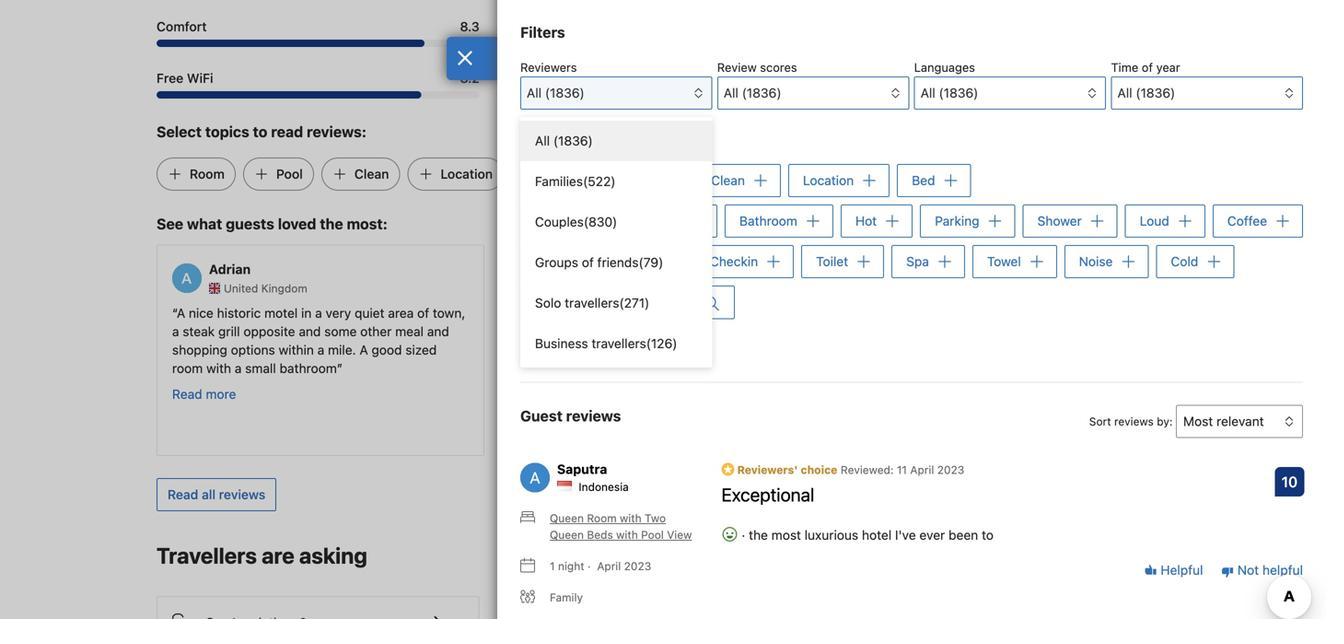 Task type: vqa. For each thing, say whether or not it's contained in the screenshot.
bottom map
no



Task type: describe. For each thing, give the bounding box(es) containing it.
united kingdom
[[224, 282, 308, 295]]

indonesia
[[579, 480, 629, 493]]

two
[[645, 512, 666, 525]]

guest reviews
[[521, 407, 621, 425]]

money
[[559, 19, 600, 34]]

solo
[[535, 295, 562, 311]]

1 horizontal spatial to
[[600, 133, 611, 147]]

reviewed:
[[841, 463, 894, 476]]

breakfast
[[535, 213, 592, 229]]

business
[[535, 336, 588, 351]]

1 and from the left
[[299, 324, 321, 339]]

value for money
[[502, 19, 600, 34]]

options
[[231, 342, 275, 357]]

heat
[[618, 294, 646, 310]]

towel
[[988, 254, 1022, 269]]

more for a nice historic motel in a very quiet area of town, a steak grill opposite and some other meal and shopping options within a mile. a good sized room with a small bathroom
[[206, 386, 236, 402]]

travellers for (271)
[[565, 295, 620, 311]]

with inside " a nice historic motel in a very quiet area of town, a steak grill opposite and some other meal and shopping options within a mile. a good sized room with a small bathroom
[[206, 361, 231, 376]]

very
[[515, 324, 542, 339]]

all (1836) for languages
[[921, 85, 979, 100]]

1 horizontal spatial room
[[535, 173, 570, 188]]

see what guests loved the most:
[[157, 215, 388, 233]]

topics
[[205, 123, 250, 140]]

reviewers'
[[738, 463, 798, 476]]

1 horizontal spatial clean
[[712, 173, 745, 188]]

all (1836) button for reviewers
[[521, 76, 713, 110]]

some
[[325, 324, 357, 339]]

families
[[535, 174, 583, 189]]

kingdom
[[261, 282, 308, 295]]

all inside all (1836) link
[[535, 133, 550, 148]]

search
[[615, 133, 652, 147]]

downtown
[[689, 305, 750, 321]]

by:
[[1158, 415, 1173, 428]]

hot
[[856, 213, 877, 229]]

select for select a topic to search reviews:
[[521, 133, 556, 147]]

read more for a nice historic motel in a very quiet area of town, a steak grill opposite and some other meal and shopping options within a mile. a good sized room with a small bathroom
[[172, 386, 236, 402]]

of inside " great location,  just south of downtown area. very clean and comfortable.
[[673, 305, 685, 321]]

filter reviews region
[[521, 21, 1304, 368]]

1
[[550, 560, 555, 573]]

select for select topics to read reviews:
[[157, 123, 202, 140]]

(1836) for languages
[[939, 85, 979, 100]]

small
[[245, 361, 276, 376]]

a left small
[[235, 361, 242, 376]]

most:
[[347, 215, 388, 233]]

noise
[[1080, 254, 1114, 269]]

a left mile.
[[318, 342, 325, 357]]

languages
[[915, 60, 976, 74]]

" for a
[[172, 305, 177, 321]]

this is a carousel with rotating slides. it displays featured reviews of the property. use next and previous buttons to navigate. region
[[142, 237, 1185, 463]]

are
[[262, 543, 295, 568]]

sort
[[1090, 415, 1112, 428]]

comfort
[[157, 19, 207, 34]]

nice
[[189, 305, 214, 321]]

dog
[[535, 294, 560, 310]]

8.3
[[460, 19, 480, 34]]

location,
[[557, 305, 608, 321]]

shower
[[1038, 213, 1082, 229]]

all (1836) button for review scores
[[718, 76, 910, 110]]

business travellers (126)
[[535, 336, 678, 351]]

" a nice historic motel in a very quiet area of town, a steak grill opposite and some other meal and shopping options within a mile. a good sized room with a small bathroom
[[172, 305, 466, 376]]

0 vertical spatial 2023
[[938, 463, 965, 476]]

asking
[[299, 543, 368, 568]]

all
[[202, 487, 216, 502]]

1 horizontal spatial a
[[360, 342, 368, 357]]

0 horizontal spatial the
[[320, 215, 343, 233]]

0 horizontal spatial a
[[177, 305, 185, 321]]

(271)
[[620, 295, 650, 311]]

0 horizontal spatial room
[[190, 166, 225, 181]]

all for review scores
[[724, 85, 739, 100]]

0 horizontal spatial ·
[[588, 560, 591, 573]]

loud
[[1141, 213, 1170, 229]]

· the most luxurious hotel i've ever been to
[[739, 527, 994, 543]]

0 horizontal spatial clean
[[355, 166, 389, 181]]

read more for great location,  just south of downtown area. very clean and comfortable.
[[515, 350, 579, 365]]

availability
[[1095, 550, 1159, 565]]

room
[[172, 361, 203, 376]]

groups
[[535, 255, 579, 270]]

parking
[[935, 213, 980, 229]]

comfort 8.3 meter
[[157, 39, 480, 47]]

reviewers
[[521, 60, 577, 74]]

of left year
[[1142, 60, 1154, 74]]

select a topic to search reviews:
[[521, 133, 701, 147]]

filters
[[521, 23, 565, 41]]

just
[[611, 305, 633, 321]]

a left the steak
[[172, 324, 179, 339]]

not helpful
[[1235, 563, 1304, 578]]

2 horizontal spatial to
[[982, 527, 994, 543]]

united kingdom image
[[209, 283, 220, 294]]

more for great location,  just south of downtown area. very clean and comfortable.
[[549, 350, 579, 365]]

most
[[772, 527, 802, 543]]

pool inside "queen room with two queen beds with pool view"
[[641, 528, 664, 541]]

travellers
[[157, 543, 257, 568]]

read more button for great location,  just south of downtown area. very clean and comfortable.
[[515, 348, 579, 367]]

review
[[718, 60, 757, 74]]

reviewed: 11 april 2023
[[841, 463, 965, 476]]

0 horizontal spatial pool
[[276, 166, 303, 181]]

of inside " a nice historic motel in a very quiet area of town, a steak grill opposite and some other meal and shopping options within a mile. a good sized room with a small bathroom
[[417, 305, 430, 321]]

other
[[360, 324, 392, 339]]

1 horizontal spatial the
[[749, 527, 768, 543]]

claude
[[895, 262, 939, 277]]

larissa
[[552, 262, 598, 277]]

mile.
[[328, 342, 356, 357]]

room inside "queen room with two queen beds with pool view"
[[587, 512, 617, 525]]

see availability button
[[1057, 541, 1170, 574]]

see availability
[[1069, 550, 1159, 565]]

been
[[949, 527, 979, 543]]

couples
[[535, 214, 584, 229]]

0 horizontal spatial reviews:
[[307, 123, 367, 140]]

1 vertical spatial 2023
[[624, 560, 652, 573]]

read all reviews
[[168, 487, 266, 502]]

close image
[[457, 51, 474, 65]]

travellers are asking
[[157, 543, 368, 568]]

i've
[[896, 527, 917, 543]]

(1836) for time of year
[[1136, 85, 1176, 100]]

for
[[539, 19, 556, 34]]

year
[[1157, 60, 1181, 74]]

family
[[550, 591, 583, 604]]

(79)
[[639, 255, 664, 270]]

night
[[558, 560, 585, 573]]

less
[[557, 335, 580, 350]]

show
[[521, 335, 553, 350]]



Task type: locate. For each thing, give the bounding box(es) containing it.
all for reviewers
[[527, 85, 542, 100]]

(1836) inside button
[[1136, 85, 1176, 100]]

travellers down larissa
[[565, 295, 620, 311]]

to left read
[[253, 123, 268, 140]]

all (1836) for reviewers
[[527, 85, 585, 100]]

queen room with two queen beds with pool view
[[550, 512, 692, 541]]

all for time of year
[[1118, 85, 1133, 100]]

read
[[271, 123, 303, 140]]

2023 right "11"
[[938, 463, 965, 476]]

(1836) for reviewers
[[545, 85, 585, 100]]

0 horizontal spatial reviews
[[219, 487, 266, 502]]

1 vertical spatial april
[[597, 560, 621, 573]]

1 vertical spatial pool
[[641, 528, 664, 541]]

within
[[279, 342, 314, 357]]

0 horizontal spatial read more
[[172, 386, 236, 402]]

helpful
[[1263, 563, 1304, 578]]

view up heat
[[624, 254, 652, 269]]

loved
[[278, 215, 316, 233]]

all (1836) down "reviewers"
[[527, 85, 585, 100]]

1 vertical spatial read
[[172, 386, 202, 402]]

0 vertical spatial view
[[624, 254, 652, 269]]

bed left '(522)'
[[545, 166, 569, 181]]

all (1836) down review scores on the top of page
[[724, 85, 782, 100]]

travellers down the just
[[592, 336, 647, 351]]

all (1836) inside button
[[1118, 85, 1176, 100]]

and inside " great location,  just south of downtown area. very clean and comfortable.
[[581, 324, 603, 339]]

1 " from the left
[[172, 305, 177, 321]]

reviews for guest
[[566, 407, 621, 425]]

all (1836) button for languages
[[915, 76, 1107, 110]]

select topics to read reviews:
[[157, 123, 367, 140]]

read more button for a nice historic motel in a very quiet area of town, a steak grill opposite and some other meal and shopping options within a mile. a good sized room with a small bathroom
[[172, 385, 236, 403]]

0 horizontal spatial view
[[624, 254, 652, 269]]

groups of friends (79)
[[535, 255, 664, 270]]

pool down read
[[276, 166, 303, 181]]

room down topics
[[190, 166, 225, 181]]

with left "two" on the bottom
[[620, 512, 642, 525]]

clean up most:
[[355, 166, 389, 181]]

read left all
[[168, 487, 198, 502]]

1 vertical spatial with
[[620, 512, 642, 525]]

all down 'languages'
[[921, 85, 936, 100]]

2 horizontal spatial all (1836) button
[[915, 76, 1107, 110]]

couples (830)
[[535, 214, 618, 229]]

0 horizontal spatial more
[[206, 386, 236, 402]]

to
[[253, 123, 268, 140], [600, 133, 611, 147], [982, 527, 994, 543]]

and down in in the left of the page
[[299, 324, 321, 339]]

1 all (1836) button from the left
[[521, 76, 713, 110]]

queen
[[550, 512, 584, 525], [550, 528, 584, 541]]

more down shopping at the bottom left of the page
[[206, 386, 236, 402]]

1 vertical spatial ·
[[588, 560, 591, 573]]

0 horizontal spatial read more button
[[172, 385, 236, 403]]

to right been
[[982, 527, 994, 543]]

0 vertical spatial the
[[320, 215, 343, 233]]

1 horizontal spatial april
[[911, 463, 935, 476]]

read for great location,  just south of downtown area. very clean and comfortable.
[[515, 350, 545, 365]]

united
[[224, 282, 258, 295]]

read inside button
[[168, 487, 198, 502]]

see for see what guests loved the most:
[[157, 215, 183, 233]]

2 and from the left
[[427, 324, 450, 339]]

1 vertical spatial see
[[1069, 550, 1092, 565]]

all (1836) button down scores
[[718, 76, 910, 110]]

1 vertical spatial read more button
[[172, 385, 236, 403]]

of left "friends"
[[582, 255, 594, 270]]

opposite
[[244, 324, 295, 339]]

1 vertical spatial more
[[206, 386, 236, 402]]

0 horizontal spatial april
[[597, 560, 621, 573]]

clean up bathroom
[[712, 173, 745, 188]]

pool down "two" on the bottom
[[641, 528, 664, 541]]

0 vertical spatial read more button
[[515, 348, 579, 367]]

1 vertical spatial travellers
[[592, 336, 647, 351]]

1 horizontal spatial see
[[1069, 550, 1092, 565]]

grill
[[218, 324, 240, 339]]

all down "reviewers"
[[527, 85, 542, 100]]

2023 down "queen room with two queen beds with pool view"
[[624, 560, 652, 573]]

all (1836) for time of year
[[1118, 85, 1176, 100]]

all (1836) down time of year
[[1118, 85, 1176, 100]]

all (1836) for review scores
[[724, 85, 782, 100]]

good
[[372, 342, 402, 357]]

sized
[[406, 342, 437, 357]]

all (1836) down 'languages'
[[921, 85, 979, 100]]

coffee
[[1228, 213, 1268, 229]]

0 vertical spatial ·
[[742, 527, 746, 543]]

0 vertical spatial read more
[[515, 350, 579, 365]]

0 vertical spatial travellers
[[565, 295, 620, 311]]

read down very
[[515, 350, 545, 365]]

(1836) down time of year
[[1136, 85, 1176, 100]]

bathroom
[[280, 361, 337, 376]]

value
[[502, 19, 535, 34]]

ever
[[920, 527, 946, 543]]

2 horizontal spatial room
[[587, 512, 617, 525]]

and
[[299, 324, 321, 339], [427, 324, 450, 339], [581, 324, 603, 339]]

1 horizontal spatial "
[[515, 305, 520, 321]]

scored 10 element
[[1276, 467, 1305, 496]]

all down review on the right of the page
[[724, 85, 739, 100]]

0 vertical spatial april
[[911, 463, 935, 476]]

" inside " a nice historic motel in a very quiet area of town, a steak grill opposite and some other meal and shopping options within a mile. a good sized room with a small bathroom
[[172, 305, 177, 321]]

2 " from the left
[[515, 305, 520, 321]]

1 horizontal spatial 2023
[[938, 463, 965, 476]]

great
[[520, 305, 553, 321]]

steak
[[183, 324, 215, 339]]

0 vertical spatial a
[[177, 305, 185, 321]]

0 horizontal spatial bed
[[545, 166, 569, 181]]

wifi
[[187, 70, 213, 86]]

review scores
[[718, 60, 798, 74]]

2 horizontal spatial reviews
[[1115, 415, 1154, 428]]

with
[[206, 361, 231, 376], [620, 512, 642, 525], [617, 528, 638, 541]]

all
[[527, 85, 542, 100], [724, 85, 739, 100], [921, 85, 936, 100], [1118, 85, 1133, 100], [535, 133, 550, 148]]

room up the beds
[[587, 512, 617, 525]]

bed up parking on the top right of page
[[912, 173, 936, 188]]

all (1836) button up select a topic to search reviews:
[[521, 76, 713, 110]]

reviews right all
[[219, 487, 266, 502]]

0 vertical spatial see
[[157, 215, 183, 233]]

1 night · april 2023
[[550, 560, 652, 573]]

1 horizontal spatial reviews
[[566, 407, 621, 425]]

(1836) down review scores on the top of page
[[742, 85, 782, 100]]

suite
[[535, 254, 566, 269]]

helpful button
[[1145, 561, 1204, 580]]

1 horizontal spatial pool
[[641, 528, 664, 541]]

1 vertical spatial queen
[[550, 528, 584, 541]]

" great location,  just south of downtown area. very clean and comfortable.
[[515, 305, 783, 339]]

1 vertical spatial a
[[360, 342, 368, 357]]

1 horizontal spatial more
[[549, 350, 579, 365]]

with right the beds
[[617, 528, 638, 541]]

a right in in the left of the page
[[315, 305, 322, 321]]

1 horizontal spatial read more button
[[515, 348, 579, 367]]

2 queen from the top
[[550, 528, 584, 541]]

see left availability
[[1069, 550, 1092, 565]]

1 horizontal spatial read more
[[515, 350, 579, 365]]

free wifi
[[157, 70, 213, 86]]

0 vertical spatial with
[[206, 361, 231, 376]]

comfortable.
[[606, 324, 680, 339]]

(1836) down 'languages'
[[939, 85, 979, 100]]

topic
[[569, 133, 597, 147]]

clean
[[545, 324, 577, 339]]

what
[[187, 215, 222, 233]]

2 all (1836) button from the left
[[718, 76, 910, 110]]

0 horizontal spatial select
[[157, 123, 202, 140]]

(1836) up 'families (522)'
[[554, 133, 593, 148]]

see
[[157, 215, 183, 233], [1069, 550, 1092, 565]]

view inside "queen room with two queen beds with pool view"
[[667, 528, 692, 541]]

area
[[388, 305, 414, 321]]

queen room with two queen beds with pool view link
[[521, 510, 700, 543]]

0 horizontal spatial "
[[172, 305, 177, 321]]

spa
[[907, 254, 930, 269]]

2 horizontal spatial and
[[581, 324, 603, 339]]

reviews right guest
[[566, 407, 621, 425]]

and down town,
[[427, 324, 450, 339]]

select left topics
[[157, 123, 202, 140]]

see inside button
[[1069, 550, 1092, 565]]

2 vertical spatial with
[[617, 528, 638, 541]]

more down clean
[[549, 350, 579, 365]]

of right area
[[417, 305, 430, 321]]

" up very
[[515, 305, 520, 321]]

"
[[172, 305, 177, 321], [515, 305, 520, 321]]

0 horizontal spatial to
[[253, 123, 268, 140]]

"
[[337, 361, 343, 376]]

0 horizontal spatial all (1836) button
[[521, 76, 713, 110]]

not
[[1238, 563, 1260, 578]]

read for a nice historic motel in a very quiet area of town, a steak grill opposite and some other meal and shopping options within a mile. a good sized room with a small bathroom
[[172, 386, 202, 402]]

the right loved
[[320, 215, 343, 233]]

of right south
[[673, 305, 685, 321]]

with down shopping at the bottom left of the page
[[206, 361, 231, 376]]

historic
[[217, 305, 261, 321]]

1 horizontal spatial location
[[803, 173, 854, 188]]

to right topic
[[600, 133, 611, 147]]

1 horizontal spatial ·
[[742, 527, 746, 543]]

1 horizontal spatial and
[[427, 324, 450, 339]]

guests
[[226, 215, 275, 233]]

free wifi 8.2 meter
[[157, 91, 480, 98]]

time
[[1112, 60, 1139, 74]]

2 vertical spatial read
[[168, 487, 198, 502]]

see left what
[[157, 215, 183, 233]]

1 vertical spatial the
[[749, 527, 768, 543]]

1 horizontal spatial bed
[[912, 173, 936, 188]]

shopping
[[172, 342, 227, 357]]

(1836) down "reviewers"
[[545, 85, 585, 100]]

choice
[[801, 463, 838, 476]]

cold
[[1172, 254, 1199, 269]]

all (1836) up families
[[535, 133, 593, 148]]

0 horizontal spatial see
[[157, 215, 183, 233]]

select left topic
[[521, 133, 556, 147]]

1 vertical spatial view
[[667, 528, 692, 541]]

2023
[[938, 463, 965, 476], [624, 560, 652, 573]]

1 queen from the top
[[550, 512, 584, 525]]

travellers
[[565, 295, 620, 311], [592, 336, 647, 351]]

and down location,
[[581, 324, 603, 339]]

all inside all (1836) button
[[1118, 85, 1133, 100]]

1 horizontal spatial reviews:
[[655, 133, 701, 147]]

· right night
[[588, 560, 591, 573]]

0 vertical spatial more
[[549, 350, 579, 365]]

a right mile.
[[360, 342, 368, 357]]

the left most
[[749, 527, 768, 543]]

read more button
[[515, 348, 579, 367], [172, 385, 236, 403]]

hotel
[[862, 527, 892, 543]]

a left nice
[[177, 305, 185, 321]]

8.2
[[460, 70, 480, 86]]

read
[[515, 350, 545, 365], [172, 386, 202, 402], [168, 487, 198, 502]]

bathroom
[[740, 213, 798, 229]]

see for see availability
[[1069, 550, 1092, 565]]

view right the beds
[[667, 528, 692, 541]]

0 horizontal spatial and
[[299, 324, 321, 339]]

south
[[636, 305, 670, 321]]

solo travellers (271)
[[535, 295, 650, 311]]

· left most
[[742, 527, 746, 543]]

reviews: down free wifi 8.2 meter
[[307, 123, 367, 140]]

april down the beds
[[597, 560, 621, 573]]

clean
[[355, 166, 389, 181], [712, 173, 745, 188]]

0 vertical spatial read
[[515, 350, 545, 365]]

travellers for (126)
[[592, 336, 647, 351]]

reviews inside button
[[219, 487, 266, 502]]

0 vertical spatial pool
[[276, 166, 303, 181]]

all left topic
[[535, 133, 550, 148]]

" inside " great location,  just south of downtown area. very clean and comfortable.
[[515, 305, 520, 321]]

(522)
[[583, 174, 616, 189]]

" left nice
[[172, 305, 177, 321]]

0 horizontal spatial 2023
[[624, 560, 652, 573]]

room up the breakfast
[[535, 173, 570, 188]]

all (1836) button down 'languages'
[[915, 76, 1107, 110]]

·
[[742, 527, 746, 543], [588, 560, 591, 573]]

0 horizontal spatial location
[[441, 166, 493, 181]]

3 all (1836) button from the left
[[915, 76, 1107, 110]]

reviewers' choice
[[735, 463, 838, 476]]

(1836) for review scores
[[742, 85, 782, 100]]

reviews left the by:
[[1115, 415, 1154, 428]]

all (1836) link
[[521, 121, 713, 161]]

april
[[911, 463, 935, 476], [597, 560, 621, 573]]

saputra
[[557, 461, 608, 477]]

location
[[441, 166, 493, 181], [803, 173, 854, 188]]

3 and from the left
[[581, 324, 603, 339]]

sort reviews by:
[[1090, 415, 1173, 428]]

0 vertical spatial queen
[[550, 512, 584, 525]]

" for great
[[515, 305, 520, 321]]

april right "11"
[[911, 463, 935, 476]]

all down time
[[1118, 85, 1133, 100]]

read down room
[[172, 386, 202, 402]]

1 horizontal spatial select
[[521, 133, 556, 147]]

all for languages
[[921, 85, 936, 100]]

reviews for sort
[[1115, 415, 1154, 428]]

luxurious
[[805, 527, 859, 543]]

a left topic
[[559, 133, 566, 147]]

1 horizontal spatial view
[[667, 528, 692, 541]]

1 horizontal spatial all (1836) button
[[718, 76, 910, 110]]

beds
[[587, 528, 613, 541]]

reviews: right search
[[655, 133, 701, 147]]

1 vertical spatial read more
[[172, 386, 236, 402]]

in
[[301, 305, 312, 321]]

meal
[[395, 324, 424, 339]]

toilet
[[817, 254, 849, 269]]



